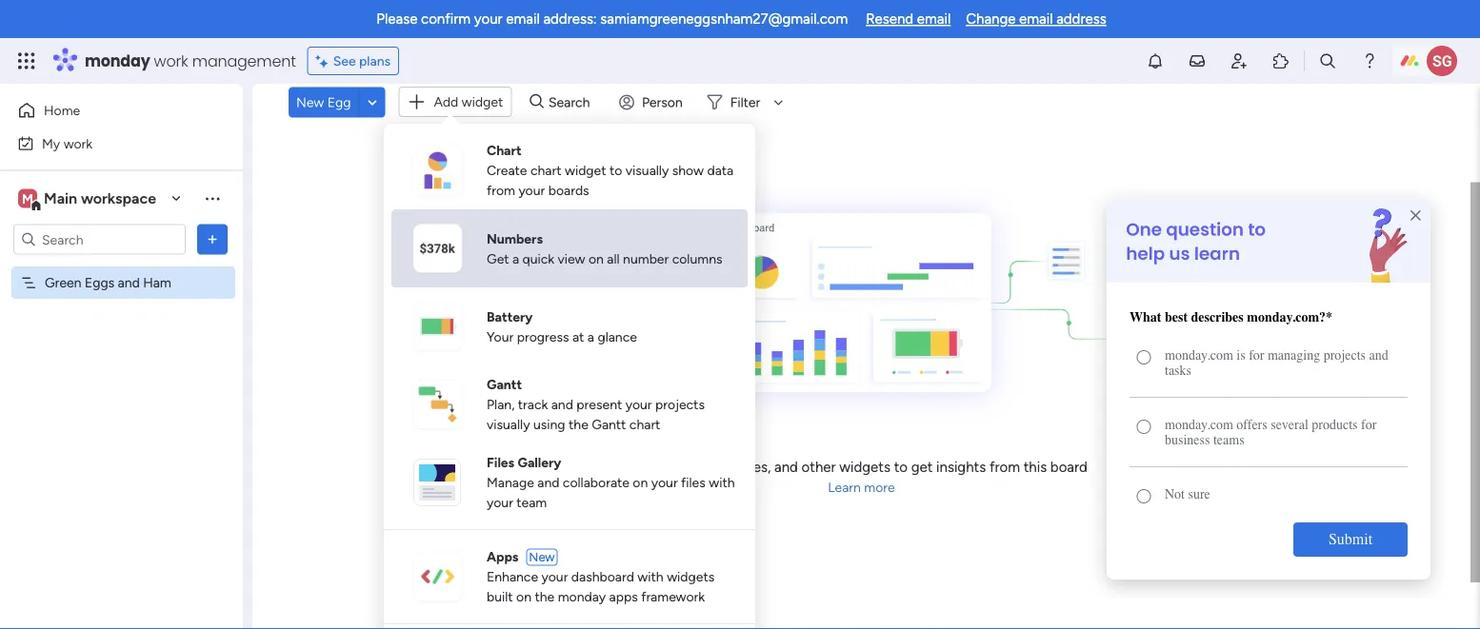 Task type: describe. For each thing, give the bounding box(es) containing it.
add widget button
[[399, 87, 512, 118]]

Search field
[[544, 89, 601, 116]]

with inside files gallery manage and collaborate on your files with your team
[[709, 475, 735, 492]]

framework
[[641, 590, 705, 606]]

the inside 'enhance your dashboard with widgets built on the monday apps framework'
[[535, 590, 555, 606]]

use
[[636, 459, 660, 476]]

widgets inside use charts, timelines, and other widgets to get insights from this board learn more
[[840, 459, 891, 476]]

apps
[[609, 590, 638, 606]]

resend email link
[[866, 10, 951, 28]]

learn
[[828, 480, 861, 496]]

filter button
[[700, 87, 790, 118]]

help image
[[1361, 51, 1380, 71]]

see plans button
[[307, 47, 399, 75]]

arrow down image
[[767, 91, 790, 114]]

and inside "list box"
[[118, 275, 140, 291]]

files
[[487, 455, 515, 472]]

chart inside gantt plan, track and present your projects visually using the gantt chart
[[630, 417, 661, 434]]

workspace image
[[18, 188, 37, 209]]

battery your progress at a glance
[[487, 309, 637, 345]]

workspace options image
[[203, 189, 222, 208]]

to inside use charts, timelines, and other widgets to get insights from this board learn more
[[894, 459, 908, 476]]

sam green image
[[1427, 46, 1458, 76]]

data inside chart create chart widget to visually show data from your boards
[[707, 163, 734, 179]]

widgets inside 'enhance your dashboard with widgets built on the monday apps framework'
[[667, 570, 715, 586]]

filter
[[731, 95, 761, 111]]

my work
[[42, 135, 93, 151]]

new for new egg
[[296, 95, 324, 111]]

visualize
[[590, 437, 691, 469]]

files gallery manage and collaborate on your files with your team
[[487, 455, 735, 512]]

widget inside popup button
[[462, 94, 503, 111]]

new egg button
[[289, 87, 359, 118]]

samiamgreeneggsnham27@gmail.com
[[601, 10, 848, 28]]

progress
[[517, 329, 569, 345]]

more
[[865, 480, 895, 496]]

your inside 'enhance your dashboard with widgets built on the monday apps framework'
[[542, 570, 568, 586]]

gallery
[[518, 455, 562, 472]]

monday work management
[[85, 50, 296, 71]]

chart create chart widget to visually show data from your boards
[[487, 143, 734, 199]]

track
[[518, 397, 548, 414]]

multiple
[[943, 437, 1037, 469]]

person button
[[612, 87, 694, 118]]

0 horizontal spatial monday
[[85, 50, 150, 71]]

egg
[[328, 95, 351, 111]]

enhance
[[487, 570, 538, 586]]

management
[[192, 50, 296, 71]]

timelines,
[[710, 459, 771, 476]]

resend
[[866, 10, 914, 28]]

apps image
[[1272, 51, 1291, 71]]

0 vertical spatial with
[[890, 437, 937, 469]]

on for view
[[589, 251, 604, 267]]

widget inside chart create chart widget to visually show data from your boards
[[565, 163, 606, 179]]

battery
[[487, 309, 533, 325]]

green eggs and ham
[[45, 275, 171, 291]]

and for plan,
[[551, 397, 573, 414]]

files
[[681, 475, 706, 492]]

the inside gantt plan, track and present your projects visually using the gantt chart
[[569, 417, 589, 434]]

home button
[[11, 95, 205, 126]]

resend email
[[866, 10, 951, 28]]

and for charts,
[[775, 459, 798, 476]]

select product image
[[17, 51, 36, 71]]

1 email from the left
[[506, 10, 540, 28]]

confirm
[[421, 10, 471, 28]]

view
[[558, 251, 586, 267]]

projects
[[656, 397, 705, 414]]

learn more link
[[828, 479, 895, 498]]

plan,
[[487, 397, 515, 414]]

change email address
[[966, 10, 1107, 28]]

angle down image
[[368, 96, 377, 110]]

main
[[44, 190, 77, 208]]

create
[[487, 163, 527, 179]]

add
[[434, 94, 459, 111]]

2 horizontal spatial widgets
[[1043, 437, 1133, 469]]

present
[[577, 397, 622, 414]]

collaborate
[[563, 475, 630, 492]]

on inside 'enhance your dashboard with widgets built on the monday apps framework'
[[516, 590, 532, 606]]

a inside numbers get a quick view on all number columns
[[513, 251, 519, 267]]

enhance your dashboard with widgets built on the monday apps framework
[[487, 570, 715, 606]]

your left files at left
[[651, 475, 678, 492]]

search everything image
[[1319, 51, 1338, 71]]

see plans
[[333, 53, 391, 69]]

notifications image
[[1146, 51, 1165, 71]]

options image
[[203, 230, 222, 249]]

workspace
[[81, 190, 156, 208]]

please
[[377, 10, 418, 28]]

glance
[[598, 329, 637, 345]]

green
[[45, 275, 81, 291]]

chart
[[487, 143, 522, 159]]

numbers get a quick view on all number columns
[[487, 231, 723, 267]]

this
[[1024, 459, 1047, 476]]

new egg
[[296, 95, 351, 111]]

email for change email address
[[1020, 10, 1053, 28]]

using
[[534, 417, 566, 434]]



Task type: vqa. For each thing, say whether or not it's contained in the screenshot.


Task type: locate. For each thing, give the bounding box(es) containing it.
your inside chart create chart widget to visually show data from your boards
[[519, 183, 545, 199]]

please confirm your email address: samiamgreeneggsnham27@gmail.com
[[377, 10, 848, 28]]

0 horizontal spatial new
[[296, 95, 324, 111]]

email right resend
[[917, 10, 951, 28]]

columns
[[672, 251, 723, 267]]

your down the 'create'
[[519, 183, 545, 199]]

workspace selection element
[[18, 187, 159, 212]]

monday down dashboard
[[558, 590, 606, 606]]

0 horizontal spatial email
[[506, 10, 540, 28]]

1 horizontal spatial a
[[588, 329, 595, 345]]

gantt
[[487, 377, 522, 394], [592, 417, 626, 434]]

on for collaborate
[[633, 475, 648, 492]]

numbers
[[487, 231, 543, 247]]

and inside files gallery manage and collaborate on your files with your team
[[538, 475, 560, 492]]

plans
[[359, 53, 391, 69]]

chart up "boards"
[[531, 163, 562, 179]]

1 horizontal spatial widgets
[[840, 459, 891, 476]]

1 vertical spatial gantt
[[592, 417, 626, 434]]

ham
[[143, 275, 171, 291]]

data up learn more 'link'
[[829, 437, 884, 469]]

visually inside chart create chart widget to visually show data from your boards
[[626, 163, 669, 179]]

and left ham
[[118, 275, 140, 291]]

0 vertical spatial a
[[513, 251, 519, 267]]

1 horizontal spatial gantt
[[592, 417, 626, 434]]

0 vertical spatial on
[[589, 251, 604, 267]]

gantt plan, track and present your projects visually using the gantt chart
[[487, 377, 705, 434]]

0 vertical spatial from
[[487, 183, 515, 199]]

and inside use charts, timelines, and other widgets to get insights from this board learn more
[[775, 459, 798, 476]]

0 vertical spatial work
[[154, 50, 188, 71]]

1 vertical spatial new
[[529, 551, 555, 566]]

my work button
[[11, 128, 205, 159]]

quick
[[523, 251, 555, 267]]

m
[[22, 191, 33, 207]]

0 horizontal spatial from
[[487, 183, 515, 199]]

1 vertical spatial to
[[894, 459, 908, 476]]

to inside chart create chart widget to visually show data from your boards
[[610, 163, 623, 179]]

get
[[487, 251, 509, 267]]

change email address link
[[966, 10, 1107, 28]]

and
[[118, 275, 140, 291], [551, 397, 573, 414], [775, 459, 798, 476], [538, 475, 560, 492]]

on inside numbers get a quick view on all number columns
[[589, 251, 604, 267]]

add widget
[[434, 94, 503, 111]]

charts,
[[664, 459, 707, 476]]

1 horizontal spatial to
[[894, 459, 908, 476]]

use charts, timelines, and other widgets to get insights from this board learn more
[[636, 459, 1088, 496]]

2 horizontal spatial email
[[1020, 10, 1053, 28]]

new inside button
[[296, 95, 324, 111]]

your
[[474, 10, 503, 28], [519, 183, 545, 199], [626, 397, 652, 414], [697, 437, 748, 469], [651, 475, 678, 492], [487, 495, 513, 512], [542, 570, 568, 586]]

0 vertical spatial monday
[[85, 50, 150, 71]]

from inside chart create chart widget to visually show data from your boards
[[487, 183, 515, 199]]

boards
[[549, 183, 589, 199]]

team
[[517, 495, 547, 512]]

v2 search image
[[530, 92, 544, 113]]

widget right add
[[462, 94, 503, 111]]

work left 'management'
[[154, 50, 188, 71]]

from
[[487, 183, 515, 199], [990, 459, 1020, 476]]

1 vertical spatial widget
[[565, 163, 606, 179]]

2 vertical spatial on
[[516, 590, 532, 606]]

email left address:
[[506, 10, 540, 28]]

0 horizontal spatial chart
[[531, 163, 562, 179]]

with up more on the right bottom
[[890, 437, 937, 469]]

0 horizontal spatial gantt
[[487, 377, 522, 394]]

on inside files gallery manage and collaborate on your files with your team
[[633, 475, 648, 492]]

person
[[642, 95, 683, 111]]

0 vertical spatial gantt
[[487, 377, 522, 394]]

monday
[[85, 50, 150, 71], [558, 590, 606, 606]]

chart up visualize
[[630, 417, 661, 434]]

from down the 'create'
[[487, 183, 515, 199]]

0 horizontal spatial data
[[707, 163, 734, 179]]

gantt down present
[[592, 417, 626, 434]]

and inside gantt plan, track and present your projects visually using the gantt chart
[[551, 397, 573, 414]]

visualize your board data with multiple widgets
[[590, 437, 1133, 469]]

your
[[487, 329, 514, 345]]

your right enhance in the left of the page
[[542, 570, 568, 586]]

change
[[966, 10, 1016, 28]]

at
[[573, 329, 584, 345]]

the
[[569, 417, 589, 434], [535, 590, 555, 606]]

work inside button
[[64, 135, 93, 151]]

gantt up plan,
[[487, 377, 522, 394]]

on
[[589, 251, 604, 267], [633, 475, 648, 492], [516, 590, 532, 606]]

0 vertical spatial visually
[[626, 163, 669, 179]]

a right get
[[513, 251, 519, 267]]

1 horizontal spatial email
[[917, 10, 951, 28]]

1 vertical spatial work
[[64, 135, 93, 151]]

to left get
[[894, 459, 908, 476]]

visually left show
[[626, 163, 669, 179]]

from left this
[[990, 459, 1020, 476]]

show
[[672, 163, 704, 179]]

0 horizontal spatial widgets
[[667, 570, 715, 586]]

1 horizontal spatial with
[[709, 475, 735, 492]]

green eggs and ham list box
[[0, 263, 243, 556]]

address:
[[544, 10, 597, 28]]

invite members image
[[1230, 51, 1249, 71]]

and up using
[[551, 397, 573, 414]]

0 horizontal spatial work
[[64, 135, 93, 151]]

1 horizontal spatial work
[[154, 50, 188, 71]]

1 horizontal spatial the
[[569, 417, 589, 434]]

1 horizontal spatial new
[[529, 551, 555, 566]]

0 horizontal spatial on
[[516, 590, 532, 606]]

apps
[[487, 550, 519, 566]]

monday up 'home' button
[[85, 50, 150, 71]]

new left "egg"
[[296, 95, 324, 111]]

2 horizontal spatial on
[[633, 475, 648, 492]]

1 vertical spatial monday
[[558, 590, 606, 606]]

my
[[42, 135, 60, 151]]

1 horizontal spatial data
[[829, 437, 884, 469]]

get
[[912, 459, 933, 476]]

to left show
[[610, 163, 623, 179]]

new up enhance in the left of the page
[[529, 551, 555, 566]]

your right present
[[626, 397, 652, 414]]

a right the at
[[588, 329, 595, 345]]

2 horizontal spatial with
[[890, 437, 937, 469]]

1 vertical spatial a
[[588, 329, 595, 345]]

the down present
[[569, 417, 589, 434]]

1 vertical spatial the
[[535, 590, 555, 606]]

1 horizontal spatial on
[[589, 251, 604, 267]]

eggs
[[85, 275, 115, 291]]

new
[[296, 95, 324, 111], [529, 551, 555, 566]]

with
[[890, 437, 937, 469], [709, 475, 735, 492], [638, 570, 664, 586]]

1 vertical spatial visually
[[487, 417, 530, 434]]

email
[[506, 10, 540, 28], [917, 10, 951, 28], [1020, 10, 1053, 28]]

and left other
[[775, 459, 798, 476]]

with inside 'enhance your dashboard with widgets built on the monday apps framework'
[[638, 570, 664, 586]]

dashboard
[[572, 570, 634, 586]]

address
[[1057, 10, 1107, 28]]

on down visualize
[[633, 475, 648, 492]]

email for resend email
[[917, 10, 951, 28]]

your inside gantt plan, track and present your projects visually using the gantt chart
[[626, 397, 652, 414]]

1 horizontal spatial board
[[1051, 459, 1088, 476]]

other
[[802, 459, 836, 476]]

work for my
[[64, 135, 93, 151]]

your up files at left
[[697, 437, 748, 469]]

to
[[610, 163, 623, 179], [894, 459, 908, 476]]

with right files at left
[[709, 475, 735, 492]]

visually down plan,
[[487, 417, 530, 434]]

see
[[333, 53, 356, 69]]

a
[[513, 251, 519, 267], [588, 329, 595, 345]]

main workspace
[[44, 190, 156, 208]]

insights
[[937, 459, 986, 476]]

visualize your board data with multiple widgets element
[[252, 134, 1471, 498]]

chart inside chart create chart widget to visually show data from your boards
[[531, 163, 562, 179]]

the down enhance in the left of the page
[[535, 590, 555, 606]]

1 horizontal spatial monday
[[558, 590, 606, 606]]

visually
[[626, 163, 669, 179], [487, 417, 530, 434]]

option
[[0, 266, 243, 270]]

0 horizontal spatial a
[[513, 251, 519, 267]]

3 email from the left
[[1020, 10, 1053, 28]]

visually inside gantt plan, track and present your projects visually using the gantt chart
[[487, 417, 530, 434]]

inbox image
[[1188, 51, 1207, 71]]

0 horizontal spatial widget
[[462, 94, 503, 111]]

and down gallery
[[538, 475, 560, 492]]

0 vertical spatial the
[[569, 417, 589, 434]]

1 vertical spatial chart
[[630, 417, 661, 434]]

and for gallery
[[538, 475, 560, 492]]

email right change
[[1020, 10, 1053, 28]]

0 horizontal spatial the
[[535, 590, 555, 606]]

number
[[623, 251, 669, 267]]

0 vertical spatial chart
[[531, 163, 562, 179]]

manage
[[487, 475, 534, 492]]

1 vertical spatial on
[[633, 475, 648, 492]]

1 horizontal spatial visually
[[626, 163, 669, 179]]

from inside use charts, timelines, and other widgets to get insights from this board learn more
[[990, 459, 1020, 476]]

0 vertical spatial new
[[296, 95, 324, 111]]

0 horizontal spatial visually
[[487, 417, 530, 434]]

1 vertical spatial data
[[829, 437, 884, 469]]

1 vertical spatial with
[[709, 475, 735, 492]]

work right my
[[64, 135, 93, 151]]

widget up "boards"
[[565, 163, 606, 179]]

data right show
[[707, 163, 734, 179]]

widgets
[[1043, 437, 1133, 469], [840, 459, 891, 476], [667, 570, 715, 586]]

2 email from the left
[[917, 10, 951, 28]]

1 vertical spatial from
[[990, 459, 1020, 476]]

1 horizontal spatial widget
[[565, 163, 606, 179]]

data
[[707, 163, 734, 179], [829, 437, 884, 469]]

0 horizontal spatial with
[[638, 570, 664, 586]]

built
[[487, 590, 513, 606]]

chart
[[531, 163, 562, 179], [630, 417, 661, 434]]

board inside use charts, timelines, and other widgets to get insights from this board learn more
[[1051, 459, 1088, 476]]

0 horizontal spatial to
[[610, 163, 623, 179]]

home
[[44, 102, 80, 119]]

Search in workspace field
[[40, 229, 159, 251]]

1 horizontal spatial from
[[990, 459, 1020, 476]]

work for monday
[[154, 50, 188, 71]]

a inside battery your progress at a glance
[[588, 329, 595, 345]]

your down manage
[[487, 495, 513, 512]]

0 horizontal spatial board
[[754, 437, 823, 469]]

0 vertical spatial to
[[610, 163, 623, 179]]

1 horizontal spatial chart
[[630, 417, 661, 434]]

on left all
[[589, 251, 604, 267]]

0 vertical spatial data
[[707, 163, 734, 179]]

all
[[607, 251, 620, 267]]

with up framework
[[638, 570, 664, 586]]

your right the confirm
[[474, 10, 503, 28]]

work
[[154, 50, 188, 71], [64, 135, 93, 151]]

0 vertical spatial widget
[[462, 94, 503, 111]]

new for new
[[529, 551, 555, 566]]

widget
[[462, 94, 503, 111], [565, 163, 606, 179]]

monday inside 'enhance your dashboard with widgets built on the monday apps framework'
[[558, 590, 606, 606]]

2 vertical spatial with
[[638, 570, 664, 586]]

on down enhance in the left of the page
[[516, 590, 532, 606]]



